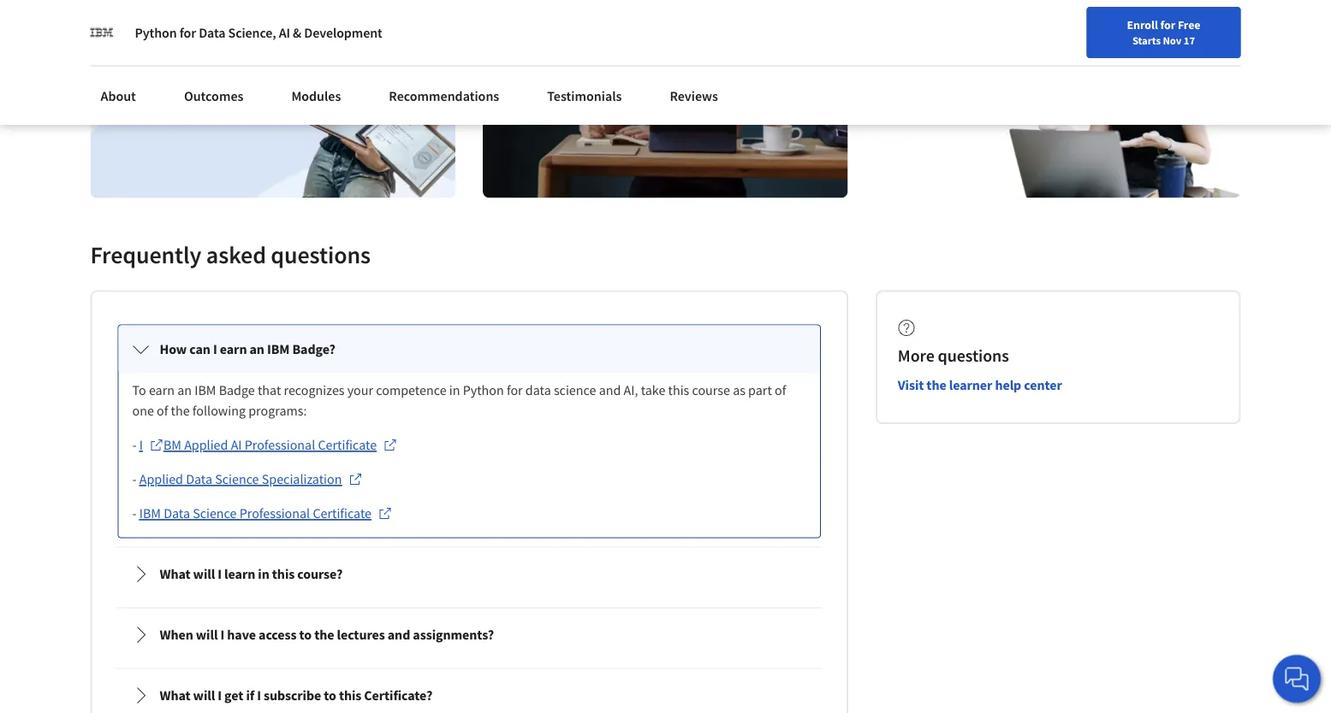 Task type: describe. For each thing, give the bounding box(es) containing it.
science
[[554, 383, 596, 400]]

in inside the to earn an ibm badge that recognizes your competence in python for data science and ai, take this course as part of one of the following programs:
[[449, 383, 460, 400]]

i for get
[[218, 688, 222, 705]]

for for enroll
[[1160, 17, 1175, 33]]

nov
[[1163, 33, 1182, 47]]

and inside dropdown button
[[388, 628, 410, 645]]

following
[[192, 403, 246, 420]]

the inside the to earn an ibm badge that recognizes your competence in python for data science and ai, take this course as part of one of the following programs:
[[171, 403, 190, 420]]

outcomes link
[[174, 77, 254, 115]]

lectures
[[337, 628, 385, 645]]

0 horizontal spatial ai
[[231, 437, 242, 455]]

0 vertical spatial applied
[[184, 437, 228, 455]]

for for python
[[179, 24, 196, 41]]

python for data science, ai & development
[[135, 24, 382, 41]]

1 horizontal spatial this
[[339, 688, 361, 705]]

when will i have access to the lectures and assignments? button
[[119, 612, 820, 660]]

learner
[[949, 377, 992, 394]]

that
[[258, 383, 281, 400]]

how
[[160, 342, 187, 359]]

ai,
[[624, 383, 638, 400]]

what will i learn in this course?
[[160, 567, 343, 584]]

i for earn
[[213, 342, 217, 359]]

have
[[227, 628, 256, 645]]

an inside how can i earn an ibm badge? dropdown button
[[250, 342, 264, 359]]

data
[[525, 383, 551, 400]]

bm applied ai professional certificate link
[[163, 436, 397, 456]]

0 vertical spatial data
[[199, 24, 225, 41]]

0 horizontal spatial of
[[157, 403, 168, 420]]

opens in a new tab image for bm applied ai professional certificate
[[384, 439, 397, 453]]

access
[[259, 628, 297, 645]]

data for applied
[[186, 472, 212, 489]]

will for learn
[[193, 567, 215, 584]]

how can i earn an ibm badge? button
[[119, 326, 820, 374]]

coursera image
[[21, 14, 129, 41]]

to earn an ibm badge that recognizes your competence in python for data science and ai, take this course as part of one of the following programs:
[[132, 383, 789, 420]]

i for have
[[220, 628, 224, 645]]

badge
[[219, 383, 255, 400]]

if
[[246, 688, 254, 705]]

this inside the to earn an ibm badge that recognizes your competence in python for data science and ai, take this course as part of one of the following programs:
[[668, 383, 689, 400]]

- for ibm data science professional certificate
[[132, 506, 139, 523]]

testimonials link
[[537, 77, 632, 115]]

science,
[[228, 24, 276, 41]]

i link
[[139, 436, 163, 456]]

ibm image
[[90, 21, 114, 45]]

0 horizontal spatial to
[[299, 628, 312, 645]]

professional for science
[[239, 506, 310, 523]]

recommendations
[[389, 87, 499, 104]]

opens in a new tab image for i
[[150, 439, 163, 453]]

can
[[189, 342, 210, 359]]

i inside i link
[[139, 437, 143, 455]]

learn
[[224, 567, 255, 584]]

one
[[132, 403, 154, 420]]

help
[[995, 377, 1021, 394]]

what for what will i learn in this course?
[[160, 567, 190, 584]]

competence
[[376, 383, 446, 400]]

applied data science specialization link
[[139, 470, 362, 491]]

1 horizontal spatial of
[[775, 383, 786, 400]]

subscribe
[[264, 688, 321, 705]]

science for specialization
[[215, 472, 259, 489]]

visit
[[898, 377, 924, 394]]

free
[[1178, 17, 1200, 33]]

programs:
[[248, 403, 307, 420]]

how can i earn an ibm badge?
[[160, 342, 335, 359]]

modules link
[[281, 77, 351, 115]]

when will i have access to the lectures and assignments?
[[160, 628, 494, 645]]

data for ibm
[[164, 506, 190, 523]]

frequently asked questions
[[90, 240, 371, 270]]

visit the learner help center link
[[898, 377, 1062, 394]]

assignments?
[[413, 628, 494, 645]]



Task type: locate. For each thing, give the bounding box(es) containing it.
earn inside how can i earn an ibm badge? dropdown button
[[220, 342, 247, 359]]

0 horizontal spatial for
[[179, 24, 196, 41]]

2 vertical spatial this
[[339, 688, 361, 705]]

data left science,
[[199, 24, 225, 41]]

your
[[347, 383, 373, 400]]

i left have
[[220, 628, 224, 645]]

2 horizontal spatial the
[[926, 377, 946, 394]]

2 horizontal spatial ibm
[[267, 342, 290, 359]]

reviews link
[[659, 77, 728, 115]]

ibm inside the to earn an ibm badge that recognizes your competence in python for data science and ai, take this course as part of one of the following programs:
[[194, 383, 216, 400]]

2 horizontal spatial opens in a new tab image
[[384, 439, 397, 453]]

this left "course?"
[[272, 567, 295, 584]]

what for what will i get if i subscribe to this certificate?
[[160, 688, 190, 705]]

certificate?
[[364, 688, 433, 705]]

and left ai,
[[599, 383, 621, 400]]

more questions
[[898, 345, 1009, 367]]

this right take on the bottom
[[668, 383, 689, 400]]

2 what from the top
[[160, 688, 190, 705]]

opens in a new tab image
[[378, 508, 392, 521]]

0 vertical spatial certificate
[[318, 437, 377, 455]]

professional
[[245, 437, 315, 455], [239, 506, 310, 523]]

0 horizontal spatial ibm
[[139, 506, 161, 523]]

17
[[1184, 33, 1195, 47]]

0 horizontal spatial this
[[272, 567, 295, 584]]

ai left &
[[279, 24, 290, 41]]

0 vertical spatial to
[[299, 628, 312, 645]]

science for professional
[[193, 506, 237, 523]]

opens in a new tab image for applied data science specialization
[[349, 473, 362, 487]]

0 horizontal spatial and
[[388, 628, 410, 645]]

1 vertical spatial applied
[[139, 472, 183, 489]]

certificate left opens in a new tab image
[[313, 506, 372, 523]]

1 vertical spatial in
[[258, 567, 269, 584]]

an inside the to earn an ibm badge that recognizes your competence in python for data science and ai, take this course as part of one of the following programs:
[[177, 383, 192, 400]]

i left get
[[218, 688, 222, 705]]

1 vertical spatial science
[[193, 506, 237, 523]]

opens in a new tab image down competence
[[384, 439, 397, 453]]

1 horizontal spatial questions
[[938, 345, 1009, 367]]

1 vertical spatial and
[[388, 628, 410, 645]]

will left get
[[193, 688, 215, 705]]

to
[[299, 628, 312, 645], [324, 688, 336, 705]]

1 horizontal spatial opens in a new tab image
[[349, 473, 362, 487]]

will for have
[[196, 628, 218, 645]]

ai
[[279, 24, 290, 41], [231, 437, 242, 455]]

testimonials
[[547, 87, 622, 104]]

chat with us image
[[1283, 666, 1310, 693]]

certificate
[[318, 437, 377, 455], [313, 506, 372, 523]]

will for get
[[193, 688, 215, 705]]

2 vertical spatial will
[[193, 688, 215, 705]]

professional for ai
[[245, 437, 315, 455]]

1 horizontal spatial ai
[[279, 24, 290, 41]]

i right can
[[213, 342, 217, 359]]

python inside the to earn an ibm badge that recognizes your competence in python for data science and ai, take this course as part of one of the following programs:
[[463, 383, 504, 400]]

i inside what will i learn in this course? dropdown button
[[218, 567, 222, 584]]

professional down applied data science specialization link
[[239, 506, 310, 523]]

about
[[101, 87, 136, 104]]

the right visit at the right bottom of page
[[926, 377, 946, 394]]

1 horizontal spatial to
[[324, 688, 336, 705]]

0 vertical spatial ibm
[[267, 342, 290, 359]]

2 - from the top
[[132, 472, 139, 489]]

an down the how
[[177, 383, 192, 400]]

enroll for free starts nov 17
[[1127, 17, 1200, 47]]

science up the ibm data science professional certificate
[[215, 472, 259, 489]]

1 horizontal spatial in
[[449, 383, 460, 400]]

part
[[748, 383, 772, 400]]

this left certificate?
[[339, 688, 361, 705]]

ai up applied data science specialization
[[231, 437, 242, 455]]

- for applied data science specialization
[[132, 472, 139, 489]]

1 vertical spatial professional
[[239, 506, 310, 523]]

certificate inside ibm data science professional certificate link
[[313, 506, 372, 523]]

will right "when" on the left of the page
[[196, 628, 218, 645]]

and right lectures
[[388, 628, 410, 645]]

in inside dropdown button
[[258, 567, 269, 584]]

professional inside bm applied ai professional certificate link
[[245, 437, 315, 455]]

i
[[213, 342, 217, 359], [139, 437, 143, 455], [218, 567, 222, 584], [220, 628, 224, 645], [218, 688, 222, 705], [257, 688, 261, 705]]

0 vertical spatial in
[[449, 383, 460, 400]]

reviews
[[670, 87, 718, 104]]

certificate inside bm applied ai professional certificate link
[[318, 437, 377, 455]]

list containing how can i earn an ibm badge?
[[113, 320, 826, 714]]

1 horizontal spatial python
[[463, 383, 504, 400]]

i inside when will i have access to the lectures and assignments? dropdown button
[[220, 628, 224, 645]]

applied
[[184, 437, 228, 455], [139, 472, 183, 489]]

1 vertical spatial ai
[[231, 437, 242, 455]]

will left learn
[[193, 567, 215, 584]]

0 vertical spatial python
[[135, 24, 177, 41]]

&
[[293, 24, 301, 41]]

specialization
[[262, 472, 342, 489]]

1 horizontal spatial applied
[[184, 437, 228, 455]]

enroll
[[1127, 17, 1158, 33]]

0 vertical spatial will
[[193, 567, 215, 584]]

i for learn
[[218, 567, 222, 584]]

1 vertical spatial an
[[177, 383, 192, 400]]

0 horizontal spatial questions
[[271, 240, 371, 270]]

course
[[692, 383, 730, 400]]

0 vertical spatial of
[[775, 383, 786, 400]]

what will i get if i subscribe to this certificate?
[[160, 688, 433, 705]]

menu item
[[972, 17, 1082, 73]]

what
[[160, 567, 190, 584], [160, 688, 190, 705]]

outcomes
[[184, 87, 243, 104]]

ibm up "following"
[[194, 383, 216, 400]]

this
[[668, 383, 689, 400], [272, 567, 295, 584], [339, 688, 361, 705]]

0 vertical spatial an
[[250, 342, 264, 359]]

0 vertical spatial ai
[[279, 24, 290, 41]]

1 horizontal spatial an
[[250, 342, 264, 359]]

professional inside ibm data science professional certificate link
[[239, 506, 310, 523]]

center
[[1024, 377, 1062, 394]]

3 - from the top
[[132, 506, 139, 523]]

- for i
[[132, 437, 139, 455]]

what will i get if i subscribe to this certificate? button
[[119, 673, 820, 714]]

and
[[599, 383, 621, 400], [388, 628, 410, 645]]

1 horizontal spatial earn
[[220, 342, 247, 359]]

take
[[641, 383, 665, 400]]

ibm left 'badge?'
[[267, 342, 290, 359]]

1 vertical spatial certificate
[[313, 506, 372, 523]]

certificate for bm applied ai professional certificate
[[318, 437, 377, 455]]

recognizes
[[284, 383, 345, 400]]

modules
[[291, 87, 341, 104]]

0 vertical spatial earn
[[220, 342, 247, 359]]

questions right the asked
[[271, 240, 371, 270]]

for left data at the left bottom of page
[[507, 383, 523, 400]]

ibm down i link
[[139, 506, 161, 523]]

what will i learn in this course? button
[[119, 551, 820, 599]]

1 vertical spatial this
[[272, 567, 295, 584]]

opens in a new tab image down one
[[150, 439, 163, 453]]

0 vertical spatial questions
[[271, 240, 371, 270]]

to right subscribe
[[324, 688, 336, 705]]

asked
[[206, 240, 266, 270]]

python down how can i earn an ibm badge? dropdown button
[[463, 383, 504, 400]]

1 - from the top
[[132, 437, 139, 455]]

1 vertical spatial the
[[171, 403, 190, 420]]

earn inside the to earn an ibm badge that recognizes your competence in python for data science and ai, take this course as part of one of the following programs:
[[149, 383, 175, 400]]

2 horizontal spatial for
[[1160, 17, 1175, 33]]

opens in a new tab image right the specialization
[[349, 473, 362, 487]]

1 vertical spatial ibm
[[194, 383, 216, 400]]

to right the access
[[299, 628, 312, 645]]

1 horizontal spatial and
[[599, 383, 621, 400]]

0 horizontal spatial earn
[[149, 383, 175, 400]]

ibm
[[267, 342, 290, 359], [194, 383, 216, 400], [139, 506, 161, 523]]

0 vertical spatial professional
[[245, 437, 315, 455]]

certificate down your
[[318, 437, 377, 455]]

1 vertical spatial data
[[186, 472, 212, 489]]

0 horizontal spatial in
[[258, 567, 269, 584]]

the
[[926, 377, 946, 394], [171, 403, 190, 420], [314, 628, 334, 645]]

1 horizontal spatial the
[[314, 628, 334, 645]]

opens in a new tab image inside i link
[[150, 439, 163, 453]]

2 vertical spatial the
[[314, 628, 334, 645]]

course?
[[297, 567, 343, 584]]

opens in a new tab image
[[150, 439, 163, 453], [384, 439, 397, 453], [349, 473, 362, 487]]

i left bm
[[139, 437, 143, 455]]

opens in a new tab image inside bm applied ai professional certificate link
[[384, 439, 397, 453]]

data down bm
[[164, 506, 190, 523]]

an
[[250, 342, 264, 359], [177, 383, 192, 400]]

1 vertical spatial what
[[160, 688, 190, 705]]

1 vertical spatial -
[[132, 472, 139, 489]]

0 horizontal spatial the
[[171, 403, 190, 420]]

0 horizontal spatial applied
[[139, 472, 183, 489]]

visit the learner help center
[[898, 377, 1062, 394]]

1 vertical spatial python
[[463, 383, 504, 400]]

more
[[898, 345, 934, 367]]

of
[[775, 383, 786, 400], [157, 403, 168, 420]]

1 horizontal spatial ibm
[[194, 383, 216, 400]]

python right the ibm image
[[135, 24, 177, 41]]

bm applied ai professional certificate
[[163, 437, 377, 455]]

data
[[199, 24, 225, 41], [186, 472, 212, 489], [164, 506, 190, 523]]

i right if
[[257, 688, 261, 705]]

1 vertical spatial to
[[324, 688, 336, 705]]

applied down i link
[[139, 472, 183, 489]]

about link
[[90, 77, 146, 115]]

for
[[1160, 17, 1175, 33], [179, 24, 196, 41], [507, 383, 523, 400]]

science down applied data science specialization
[[193, 506, 237, 523]]

data up the ibm data science professional certificate
[[186, 472, 212, 489]]

2 vertical spatial ibm
[[139, 506, 161, 523]]

what left get
[[160, 688, 190, 705]]

opens in a new tab image inside applied data science specialization link
[[349, 473, 362, 487]]

i left learn
[[218, 567, 222, 584]]

-
[[132, 437, 139, 455], [132, 472, 139, 489], [132, 506, 139, 523]]

list
[[113, 320, 826, 714]]

None search field
[[244, 11, 621, 45]]

2 vertical spatial -
[[132, 506, 139, 523]]

0 horizontal spatial opens in a new tab image
[[150, 439, 163, 453]]

for left science,
[[179, 24, 196, 41]]

development
[[304, 24, 382, 41]]

bm
[[163, 437, 181, 455]]

0 vertical spatial the
[[926, 377, 946, 394]]

badge?
[[292, 342, 335, 359]]

frequently
[[90, 240, 201, 270]]

0 vertical spatial -
[[132, 437, 139, 455]]

what up "when" on the left of the page
[[160, 567, 190, 584]]

0 vertical spatial this
[[668, 383, 689, 400]]

0 horizontal spatial an
[[177, 383, 192, 400]]

applied data science specialization
[[139, 472, 342, 489]]

for up "nov"
[[1160, 17, 1175, 33]]

recommendations link
[[379, 77, 510, 115]]

0 horizontal spatial python
[[135, 24, 177, 41]]

when
[[160, 628, 193, 645]]

science
[[215, 472, 259, 489], [193, 506, 237, 523]]

0 vertical spatial and
[[599, 383, 621, 400]]

professional down the programs: on the left bottom
[[245, 437, 315, 455]]

for inside enroll for free starts nov 17
[[1160, 17, 1175, 33]]

ibm data science professional certificate
[[139, 506, 372, 523]]

1 what from the top
[[160, 567, 190, 584]]

2 vertical spatial data
[[164, 506, 190, 523]]

as
[[733, 383, 745, 400]]

certificate for ibm data science professional certificate
[[313, 506, 372, 523]]

the up bm
[[171, 403, 190, 420]]

earn
[[220, 342, 247, 359], [149, 383, 175, 400]]

get
[[224, 688, 243, 705]]

0 vertical spatial science
[[215, 472, 259, 489]]

python
[[135, 24, 177, 41], [463, 383, 504, 400]]

of right part at the bottom right of the page
[[775, 383, 786, 400]]

starts
[[1132, 33, 1161, 47]]

earn right can
[[220, 342, 247, 359]]

earn right to on the left bottom of page
[[149, 383, 175, 400]]

2 horizontal spatial this
[[668, 383, 689, 400]]

1 horizontal spatial for
[[507, 383, 523, 400]]

an up 'that'
[[250, 342, 264, 359]]

1 vertical spatial questions
[[938, 345, 1009, 367]]

applied right bm
[[184, 437, 228, 455]]

questions
[[271, 240, 371, 270], [938, 345, 1009, 367]]

will
[[193, 567, 215, 584], [196, 628, 218, 645], [193, 688, 215, 705]]

and inside the to earn an ibm badge that recognizes your competence in python for data science and ai, take this course as part of one of the following programs:
[[599, 383, 621, 400]]

questions up learner
[[938, 345, 1009, 367]]

in right learn
[[258, 567, 269, 584]]

ibm inside dropdown button
[[267, 342, 290, 359]]

0 vertical spatial what
[[160, 567, 190, 584]]

i inside how can i earn an ibm badge? dropdown button
[[213, 342, 217, 359]]

ibm data science professional certificate link
[[139, 504, 392, 525]]

of right one
[[157, 403, 168, 420]]

1 vertical spatial earn
[[149, 383, 175, 400]]

1 vertical spatial will
[[196, 628, 218, 645]]

in
[[449, 383, 460, 400], [258, 567, 269, 584]]

to
[[132, 383, 146, 400]]

for inside the to earn an ibm badge that recognizes your competence in python for data science and ai, take this course as part of one of the following programs:
[[507, 383, 523, 400]]

1 vertical spatial of
[[157, 403, 168, 420]]

the inside dropdown button
[[314, 628, 334, 645]]

the left lectures
[[314, 628, 334, 645]]

in right competence
[[449, 383, 460, 400]]



Task type: vqa. For each thing, say whether or not it's contained in the screenshot.
The Configure  Jira Ii
no



